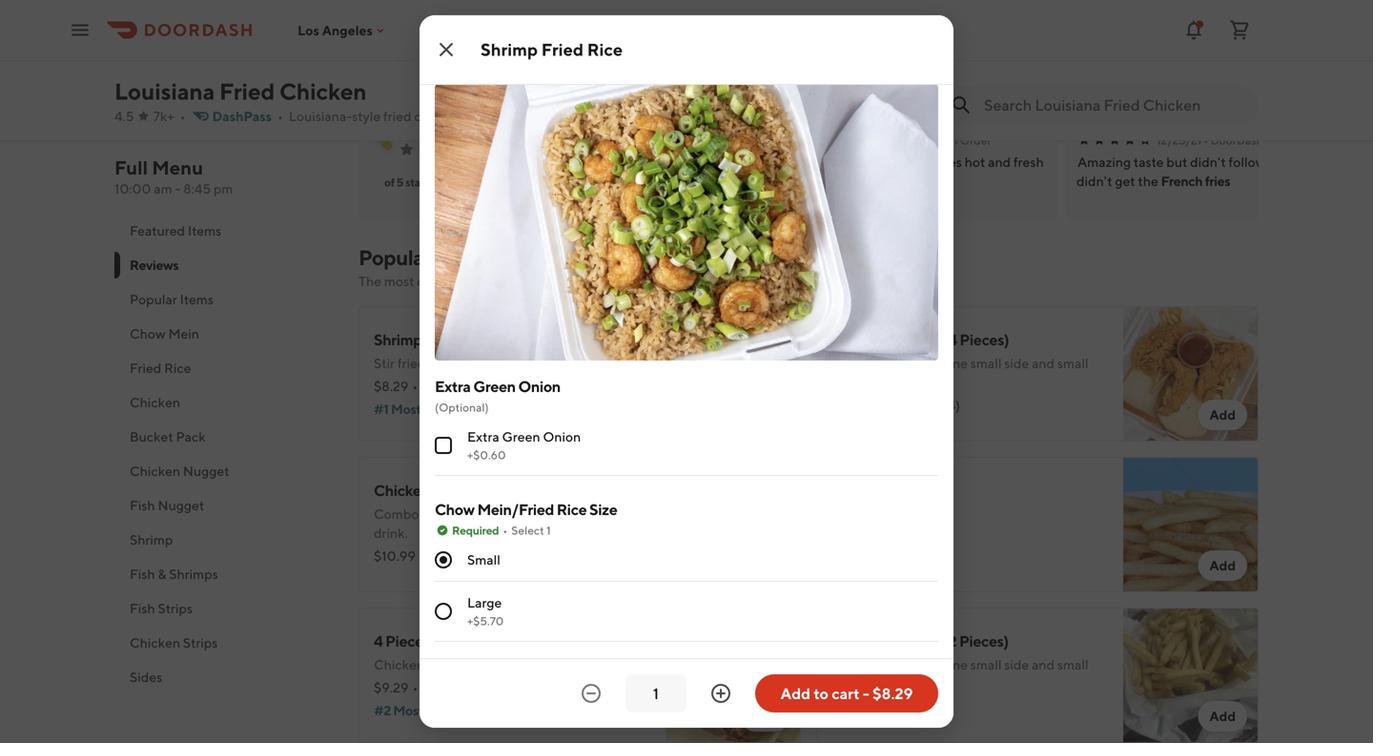 Task type: vqa. For each thing, say whether or not it's contained in the screenshot.
SOUTHERN,
no



Task type: describe. For each thing, give the bounding box(es) containing it.
• down louisiana
[[180, 108, 186, 124]]

1 horizontal spatial 4.5
[[393, 116, 421, 138]]

popular for popular items
[[130, 291, 177, 307]]

come inside 4 pieces chicken only chicken only come with one dinner roll. $9.29 • #2 most liked
[[456, 657, 489, 672]]

chicken combo (2 pieces) combo come with one small side and small drink.
[[832, 632, 1089, 692]]

side for chicken combo (2 pieces)
[[1005, 657, 1030, 672]]

reviews for reviews 7k+ ratings • 128 public reviews
[[359, 15, 436, 40]]

style
[[352, 108, 381, 124]]

7k+ inside the reviews 7k+ ratings • 128 public reviews
[[359, 43, 380, 59]]

is
[[464, 108, 474, 124]]

fish nugget
[[130, 497, 204, 513]]

louisiana fried chicken
[[114, 78, 367, 105]]

fast-
[[596, 108, 624, 124]]

mi
[[618, 108, 632, 124]]

pieces) for chicken combo (2 pieces)
[[960, 632, 1009, 650]]

+$0.60
[[467, 448, 506, 462]]

fried rice
[[130, 360, 191, 376]]

one for chicken combo (2 pieces)
[[945, 657, 968, 672]]

p
[[1089, 95, 1101, 116]]

dishes
[[595, 273, 634, 289]]

the
[[359, 273, 382, 289]]

0 horizontal spatial 4.5
[[114, 108, 134, 124]]

onion for extra green onion (optional)
[[518, 377, 561, 395]]

89% (188)
[[896, 529, 955, 545]]

decrease quantity by 1 image
[[580, 682, 603, 705]]

serving
[[717, 108, 761, 124]]

add for 4 pieces chicken only
[[752, 708, 778, 724]]

chow for chow mein
[[130, 326, 166, 341]]

required
[[452, 524, 499, 537]]

open menu image
[[69, 19, 92, 41]]

0 vertical spatial most
[[391, 401, 421, 417]]

add for chicken combo (2 pieces)
[[1210, 708, 1236, 724]]

shrimps inside shrimp fried rice dialog
[[544, 51, 591, 67]]

order for m
[[960, 134, 992, 147]]

stars
[[405, 176, 429, 189]]

chow for chow mein/fried rice size
[[435, 500, 475, 518]]

• left 5.2
[[583, 108, 588, 124]]

none checkbox inside extra green onion group
[[435, 437, 452, 454]]

large
[[467, 595, 502, 610]]

and for chicken combo (4 pieces)
[[1032, 355, 1055, 371]]

los angeles
[[298, 22, 373, 38]]

0 vertical spatial this
[[571, 108, 593, 124]]

• left small option
[[420, 548, 425, 564]]

#1 most liked
[[374, 401, 456, 417]]

$8.79 •
[[832, 699, 875, 714]]

drink. for chicken combo (4 pieces)
[[832, 374, 866, 390]]

5.2
[[596, 108, 615, 124]]

doordash for p
[[1211, 134, 1264, 147]]

fried for shrimp fried rice
[[542, 39, 584, 60]]

maria c
[[819, 97, 871, 115]]

one for chicken combo (3 pieces)
[[487, 506, 510, 522]]

chicken for chicken combo (2 pieces) combo come with one small side and small drink.
[[832, 632, 888, 650]]

mein/fried
[[477, 500, 554, 518]]

notification bell image
[[1183, 19, 1206, 41]]

chicken combo (2 pieces) image
[[1124, 608, 1259, 743]]

green for extra green onion (optional)
[[473, 377, 516, 395]]

stir inside shrimp fried rice stir  fried rice with shrimps
[[374, 355, 395, 371]]

rice for shrimp fried rice stir  fried rice with shrimps
[[463, 331, 493, 349]]

• right 12/23/21
[[1204, 134, 1209, 147]]

and for chicken combo (2 pieces)
[[1032, 657, 1055, 672]]

rice inside shrimp fried rice stir  fried rice with shrimps
[[428, 355, 451, 371]]

chicken for chicken strips
[[130, 635, 180, 651]]

items
[[534, 273, 567, 289]]

pieces) for chicken combo (4 pieces)
[[960, 331, 1010, 349]]

pieces) for chicken combo (3 pieces)
[[502, 481, 551, 499]]

add button for 4 pieces chicken only
[[741, 701, 790, 732]]

next image
[[1236, 38, 1252, 53]]

and for chicken combo (3 pieces)
[[574, 506, 597, 522]]

bucket
[[130, 429, 173, 445]]

$8.29 •
[[374, 378, 418, 394]]

rice for shrimp fried rice
[[587, 39, 623, 60]]

most
[[384, 273, 414, 289]]

drink. for chicken combo (3 pieces)
[[374, 525, 408, 541]]

shrimps inside shrimp fried rice stir  fried rice with shrimps
[[483, 355, 530, 371]]

cart
[[832, 684, 860, 703]]

shrimp for shrimp fried rice
[[481, 39, 538, 60]]

90%
[[901, 397, 929, 413]]

stir  fried rice with shrimps
[[435, 51, 591, 67]]

strips for chicken strips
[[183, 635, 218, 651]]

1 horizontal spatial of
[[556, 108, 568, 124]]

0 items, open order cart image
[[1229, 19, 1252, 41]]

also
[[691, 108, 715, 124]]

chicken for chicken combo (3 pieces) combo come with one small side and small drink.
[[374, 481, 430, 499]]

(188)
[[925, 529, 955, 545]]

shrimp fried rice dialog
[[420, 0, 954, 743]]

order for d
[[661, 134, 693, 147]]

c
[[860, 97, 871, 115]]

chicken combo (3 pieces) combo come with one small side and small drink.
[[374, 481, 631, 541]]

• select 1
[[503, 524, 551, 537]]

87% (90)
[[896, 699, 951, 714]]

maria
[[819, 97, 858, 115]]

m
[[786, 95, 802, 116]]

this inside popular items the most commonly ordered items and dishes from this store
[[668, 273, 690, 289]]

• up #1 most liked in the bottom of the page
[[412, 378, 418, 394]]

chicken up louisiana-
[[279, 78, 367, 105]]

bucket pack
[[130, 429, 206, 445]]

diamon
[[518, 97, 571, 115]]

extra green onion group
[[435, 376, 939, 476]]

order for p
[[1266, 134, 1297, 147]]

fish nugget button
[[114, 488, 336, 523]]

128
[[435, 43, 455, 59]]

louisiana-style fried chicken is the specialty of this fast-food chain also serving southern sides.
[[289, 108, 857, 124]]

• right dashpass
[[278, 108, 283, 124]]

none radio inside chow mein/fried rice size group
[[435, 603, 452, 620]]

9/28/22
[[554, 134, 598, 147]]

fried rice button
[[114, 351, 336, 385]]

fried for shrimp fried rice stir  fried rice with shrimps
[[425, 331, 460, 349]]

extra green onion (optional)
[[435, 377, 561, 414]]

fish for fish strips
[[130, 600, 155, 616]]

fries
[[1205, 173, 1231, 189]]

chicken strips button
[[114, 626, 336, 660]]

items for popular items
[[180, 291, 214, 307]]

with for (4
[[916, 355, 943, 371]]

add inside shrimp fried rice dialog
[[781, 684, 811, 703]]

select
[[512, 524, 544, 537]]

sides.
[[823, 108, 857, 124]]

angeles
[[322, 22, 373, 38]]

chow mein/fried rice size
[[435, 500, 618, 518]]

4 pieces chicken only image
[[666, 608, 801, 743]]

nugget for fish nugget
[[158, 497, 204, 513]]

&
[[158, 566, 166, 582]]

• right $8.79
[[870, 699, 875, 714]]

with for (2
[[916, 657, 943, 672]]

$9.29
[[374, 680, 409, 695]]

fried for louisiana fried chicken
[[219, 78, 275, 105]]

full menu 10:00 am - 8:45 pm
[[114, 156, 233, 197]]

0 horizontal spatial of
[[384, 176, 395, 189]]

los angeles button
[[298, 22, 388, 38]]

• inside 4 pieces chicken only chicken only come with one dinner roll. $9.29 • #2 most liked
[[413, 680, 418, 695]]

fried inside dialog
[[459, 51, 487, 67]]

pm
[[214, 181, 233, 197]]

come for chicken combo (4 pieces)
[[880, 355, 913, 371]]

82% (150)
[[446, 548, 507, 564]]

only
[[491, 632, 524, 650]]

fish for fish nugget
[[130, 497, 155, 513]]

1
[[547, 524, 551, 537]]

7k+ •
[[153, 108, 186, 124]]

82%
[[446, 548, 472, 564]]

chow mein/fried rice size group
[[435, 499, 939, 642]]

Item Search search field
[[984, 94, 1244, 115]]

diamon a
[[518, 97, 584, 115]]

food
[[624, 108, 652, 124]]

strips for fish strips
[[158, 600, 193, 616]]

a for d
[[573, 97, 584, 115]]

1 vertical spatial 7k+
[[153, 108, 174, 124]]

#2
[[374, 703, 391, 718]]

dashpass
[[212, 108, 272, 124]]

extra green onion +$0.60
[[467, 429, 581, 462]]

am
[[154, 181, 172, 197]]

2/19/22
[[856, 134, 897, 147]]

bucket pack button
[[114, 420, 336, 454]]

chicken
[[414, 108, 462, 124]]

89% (230)
[[439, 378, 502, 394]]

rice for chow mein/fried rice size
[[557, 500, 587, 518]]

with for (3
[[458, 506, 485, 522]]

doordash for d
[[607, 134, 659, 147]]

chicken combo (3 pieces) image
[[666, 457, 801, 592]]

shrimp fried rice image
[[666, 306, 801, 442]]



Task type: locate. For each thing, give the bounding box(es) containing it.
add button for chicken combo (2 pieces)
[[1198, 701, 1248, 732]]

shrimps up diamon a
[[544, 51, 591, 67]]

chicken for chicken
[[130, 394, 180, 410]]

0 vertical spatial 7k+
[[359, 43, 380, 59]]

fried inside dialog
[[542, 39, 584, 60]]

full
[[114, 156, 148, 179]]

0 vertical spatial -
[[175, 181, 181, 197]]

2 order from the left
[[960, 134, 992, 147]]

shrimp for shrimp
[[130, 532, 173, 548]]

chicken up add to cart - $8.29 button
[[832, 632, 888, 650]]

fried inside shrimp fried rice stir  fried rice with shrimps
[[398, 355, 426, 371]]

add for chicken combo (4 pieces)
[[1210, 407, 1236, 423]]

1 horizontal spatial reviews
[[359, 15, 436, 40]]

#1
[[374, 401, 389, 417]]

reviews up ratings
[[359, 15, 436, 40]]

nugget inside the 'chicken nugget' button
[[183, 463, 229, 479]]

french fries image
[[1124, 457, 1259, 592]]

extra inside extra green onion +$0.60
[[467, 429, 500, 445]]

one inside chicken combo (4 pieces) combo come with one small side and small drink. 90% (174)
[[945, 355, 968, 371]]

chicken inside chicken combo (3 pieces) combo come with one small side and small drink.
[[374, 481, 430, 499]]

small
[[467, 552, 501, 568]]

0 horizontal spatial stir
[[374, 355, 395, 371]]

1 vertical spatial $8.29
[[873, 684, 913, 703]]

doordash up fries
[[1211, 134, 1264, 147]]

fried inside shrimp fried rice stir  fried rice with shrimps
[[425, 331, 460, 349]]

0 vertical spatial green
[[473, 377, 516, 395]]

rice inside group
[[557, 500, 587, 518]]

precious
[[1121, 97, 1179, 115]]

$8.29
[[374, 378, 409, 394], [873, 684, 913, 703]]

0 horizontal spatial rice
[[428, 355, 451, 371]]

green up +$0.60
[[502, 429, 540, 445]]

one left dinner
[[521, 657, 544, 672]]

fried up dashpass • on the top of page
[[219, 78, 275, 105]]

chicken up only
[[433, 632, 488, 650]]

0 horizontal spatial shrimps
[[483, 355, 530, 371]]

Small radio
[[435, 551, 452, 569]]

89% up '(optional)'
[[439, 378, 465, 394]]

fish & shrimps button
[[114, 557, 336, 591]]

stir up $8.29 • on the bottom of the page
[[374, 355, 395, 371]]

only
[[427, 657, 453, 672]]

pieces) right (4
[[960, 331, 1010, 349]]

1 horizontal spatial a
[[1182, 97, 1193, 115]]

chicken for chicken combo (4 pieces) combo come with one small side and small drink. 90% (174)
[[832, 331, 888, 349]]

0 horizontal spatial -
[[175, 181, 181, 197]]

specialty
[[499, 108, 553, 124]]

reviews inside the reviews 7k+ ratings • 128 public reviews
[[359, 15, 436, 40]]

fish up chicken strips
[[130, 600, 155, 616]]

chicken nugget
[[130, 463, 229, 479]]

1 horizontal spatial 89%
[[896, 529, 922, 545]]

87%
[[896, 699, 921, 714]]

2 horizontal spatial order
[[1266, 134, 1297, 147]]

3 fish from the top
[[130, 600, 155, 616]]

• inside the reviews 7k+ ratings • 128 public reviews
[[427, 43, 432, 59]]

add to cart - $8.29
[[781, 684, 913, 703]]

green inside extra green onion (optional)
[[473, 377, 516, 395]]

0 horizontal spatial shrimp
[[130, 532, 173, 548]]

fish for fish & shrimps
[[130, 566, 155, 582]]

roll.
[[589, 657, 611, 672]]

1 fish from the top
[[130, 497, 155, 513]]

2 a from the left
[[1182, 97, 1193, 115]]

0 vertical spatial strips
[[158, 600, 193, 616]]

a
[[573, 97, 584, 115], [1182, 97, 1193, 115]]

pieces) inside chicken combo (3 pieces) combo come with one small side and small drink.
[[502, 481, 551, 499]]

(optional)
[[435, 401, 489, 414]]

1 horizontal spatial order
[[960, 134, 992, 147]]

chow mein
[[130, 326, 199, 341]]

reviews 7k+ ratings • 128 public reviews
[[359, 15, 544, 59]]

sides
[[130, 669, 162, 685]]

(3
[[485, 481, 499, 499]]

reviews link
[[359, 15, 436, 40]]

rice down mein
[[164, 360, 191, 376]]

• doordash order down food
[[600, 134, 693, 147]]

come up the required
[[422, 506, 456, 522]]

chicken left (4
[[832, 331, 888, 349]]

chicken combo (4 pieces) image
[[1124, 306, 1259, 442]]

1 horizontal spatial • doordash order
[[899, 134, 992, 147]]

with for rice
[[454, 355, 480, 371]]

1 vertical spatial rice
[[428, 355, 451, 371]]

None radio
[[435, 603, 452, 620]]

0 vertical spatial stir
[[435, 51, 456, 67]]

0 vertical spatial 89%
[[439, 378, 465, 394]]

• down 5.2
[[600, 134, 604, 147]]

drink. inside chicken combo (4 pieces) combo come with one small side and small drink. 90% (174)
[[832, 374, 866, 390]]

side for chicken combo (3 pieces)
[[547, 506, 572, 522]]

chow inside button
[[130, 326, 166, 341]]

1 horizontal spatial shrimps
[[544, 51, 591, 67]]

1 vertical spatial drink.
[[374, 525, 408, 541]]

0 vertical spatial rice
[[489, 51, 512, 67]]

with inside shrimp fried rice stir  fried rice with shrimps
[[454, 355, 480, 371]]

items for popular items the most commonly ordered items and dishes from this store
[[435, 245, 487, 270]]

1 order from the left
[[661, 134, 693, 147]]

fried up the 89% (230)
[[425, 331, 460, 349]]

nugget for chicken nugget
[[183, 463, 229, 479]]

0 vertical spatial fried
[[459, 51, 487, 67]]

items up the commonly
[[435, 245, 487, 270]]

0 horizontal spatial reviews
[[130, 257, 179, 273]]

0 vertical spatial side
[[1005, 355, 1030, 371]]

with inside 4 pieces chicken only chicken only come with one dinner roll. $9.29 • #2 most liked
[[492, 657, 518, 672]]

chicken down fish strips
[[130, 635, 180, 651]]

chicken up $9.29
[[374, 657, 425, 672]]

this left 5.2
[[571, 108, 593, 124]]

nugget inside fish nugget button
[[158, 497, 204, 513]]

pack
[[176, 429, 206, 445]]

of left 5
[[384, 176, 395, 189]]

fried up diamon a
[[542, 39, 584, 60]]

come inside chicken combo (3 pieces) combo come with one small side and small drink.
[[422, 506, 456, 522]]

of
[[556, 108, 568, 124], [384, 176, 395, 189]]

2 vertical spatial items
[[180, 291, 214, 307]]

12/23/21
[[1157, 134, 1202, 147]]

• inside chow mein/fried rice size group
[[503, 524, 508, 537]]

popular for popular items the most commonly ordered items and dishes from this store
[[359, 245, 431, 270]]

- right cart
[[863, 684, 870, 703]]

extra inside extra green onion (optional)
[[435, 377, 471, 395]]

7k+
[[359, 43, 380, 59], [153, 108, 174, 124]]

0 horizontal spatial 7k+
[[153, 108, 174, 124]]

0 vertical spatial reviews
[[359, 15, 436, 40]]

commonly
[[417, 273, 481, 289]]

0 vertical spatial nugget
[[183, 463, 229, 479]]

of 5 stars
[[384, 176, 429, 189]]

1 vertical spatial side
[[547, 506, 572, 522]]

stir left public
[[435, 51, 456, 67]]

4.5 left 7k+ •
[[114, 108, 134, 124]]

strips down the "fish strips" button
[[183, 635, 218, 651]]

onion
[[518, 377, 561, 395], [543, 429, 581, 445]]

fried up $8.29 • on the bottom of the page
[[398, 355, 426, 371]]

come inside chicken combo (4 pieces) combo come with one small side and small drink. 90% (174)
[[880, 355, 913, 371]]

pieces) inside chicken combo (2 pieces) combo come with one small side and small drink.
[[960, 632, 1009, 650]]

2 fish from the top
[[130, 566, 155, 582]]

0 vertical spatial drink.
[[832, 374, 866, 390]]

0 horizontal spatial • doordash order
[[600, 134, 693, 147]]

2 doordash from the left
[[906, 134, 958, 147]]

0 vertical spatial onion
[[518, 377, 561, 395]]

green inside extra green onion +$0.60
[[502, 429, 540, 445]]

drink. for chicken combo (2 pieces)
[[832, 676, 866, 692]]

with inside chicken combo (3 pieces) combo come with one small side and small drink.
[[458, 506, 485, 522]]

rice up '(230)'
[[463, 331, 493, 349]]

rice inside button
[[164, 360, 191, 376]]

rice up d
[[489, 51, 512, 67]]

4.5 right style on the top left of page
[[393, 116, 421, 138]]

- inside add to cart - $8.29 button
[[863, 684, 870, 703]]

extra up +$0.60
[[467, 429, 500, 445]]

popular up chow mein
[[130, 291, 177, 307]]

1 horizontal spatial shrimp
[[374, 331, 422, 349]]

come up '90%'
[[880, 355, 913, 371]]

1 vertical spatial nugget
[[158, 497, 204, 513]]

come inside chicken combo (2 pieces) combo come with one small side and small drink.
[[880, 657, 913, 672]]

fried right style on the top left of page
[[384, 108, 412, 124]]

doordash down food
[[607, 134, 659, 147]]

2 vertical spatial pieces)
[[960, 632, 1009, 650]]

dashpass •
[[212, 108, 283, 124]]

chicken inside chicken combo (4 pieces) combo come with one small side and small drink. 90% (174)
[[832, 331, 888, 349]]

1 vertical spatial popular
[[130, 291, 177, 307]]

nugget down the pack
[[183, 463, 229, 479]]

and inside chicken combo (4 pieces) combo come with one small side and small drink. 90% (174)
[[1032, 355, 1055, 371]]

0 horizontal spatial this
[[571, 108, 593, 124]]

0 vertical spatial $8.29
[[374, 378, 409, 394]]

chicken up bucket
[[130, 394, 180, 410]]

the
[[476, 108, 497, 124]]

fish down 'chicken nugget'
[[130, 497, 155, 513]]

stir inside shrimp fried rice dialog
[[435, 51, 456, 67]]

items up mein
[[180, 291, 214, 307]]

dinner
[[547, 657, 586, 672]]

fried right close shrimp fried rice image
[[459, 51, 487, 67]]

fish strips button
[[114, 591, 336, 626]]

side for chicken combo (4 pieces)
[[1005, 355, 1030, 371]]

fried inside button
[[130, 360, 162, 376]]

fried
[[542, 39, 584, 60], [219, 78, 275, 105], [425, 331, 460, 349], [130, 360, 162, 376]]

pieces) right the (2
[[960, 632, 1009, 650]]

chain
[[655, 108, 688, 124]]

chow inside group
[[435, 500, 475, 518]]

with inside chicken combo (4 pieces) combo come with one small side and small drink. 90% (174)
[[916, 355, 943, 371]]

one for chicken combo (4 pieces)
[[945, 355, 968, 371]]

los
[[298, 22, 319, 38]]

1 vertical spatial 89%
[[896, 529, 922, 545]]

most right #2 on the left bottom of the page
[[393, 703, 424, 718]]

shrimp up d
[[481, 39, 538, 60]]

7k+ down angeles
[[359, 43, 380, 59]]

chicken down bucket
[[130, 463, 180, 479]]

1 horizontal spatial doordash
[[906, 134, 958, 147]]

1 vertical spatial liked
[[426, 703, 459, 718]]

side inside chicken combo (2 pieces) combo come with one small side and small drink.
[[1005, 657, 1030, 672]]

0 vertical spatial liked
[[424, 401, 456, 417]]

come right only
[[456, 657, 489, 672]]

3 • doordash order from the left
[[1204, 134, 1297, 147]]

onion inside extra green onion (optional)
[[518, 377, 561, 395]]

extra for extra green onion +$0.60
[[467, 429, 500, 445]]

shrimps
[[544, 51, 591, 67], [483, 355, 530, 371]]

0 vertical spatial popular
[[359, 245, 431, 270]]

popular up most
[[359, 245, 431, 270]]

0 vertical spatial of
[[556, 108, 568, 124]]

shrimps up '(230)'
[[483, 355, 530, 371]]

• right 2/19/22
[[899, 134, 903, 147]]

reviews
[[359, 15, 436, 40], [130, 257, 179, 273]]

0 vertical spatial items
[[188, 223, 222, 238]]

chow left mein
[[130, 326, 166, 341]]

0 horizontal spatial chow
[[130, 326, 166, 341]]

1 vertical spatial fish
[[130, 566, 155, 582]]

89% for 89% (230)
[[439, 378, 465, 394]]

french fries button
[[1161, 172, 1231, 191]]

0 horizontal spatial a
[[573, 97, 584, 115]]

drink. inside chicken combo (3 pieces) combo come with one small side and small drink.
[[374, 525, 408, 541]]

items down 8:45
[[188, 223, 222, 238]]

rice inside shrimp fried rice stir  fried rice with shrimps
[[463, 331, 493, 349]]

0 vertical spatial shrimps
[[544, 51, 591, 67]]

2 horizontal spatial shrimp
[[481, 39, 538, 60]]

2 vertical spatial shrimp
[[130, 532, 173, 548]]

and inside chicken combo (2 pieces) combo come with one small side and small drink.
[[1032, 657, 1055, 672]]

most right "#1" at the bottom left of page
[[391, 401, 421, 417]]

extra up '(optional)'
[[435, 377, 471, 395]]

a for p
[[1182, 97, 1193, 115]]

2 vertical spatial fish
[[130, 600, 155, 616]]

• right $9.29
[[413, 680, 418, 695]]

rice up 5.2
[[587, 39, 623, 60]]

items for featured items
[[188, 223, 222, 238]]

liked down the 89% (230)
[[424, 401, 456, 417]]

rice left size
[[557, 500, 587, 518]]

rice inside dialog
[[489, 51, 512, 67]]

fish inside button
[[130, 566, 155, 582]]

2 vertical spatial side
[[1005, 657, 1030, 672]]

1 vertical spatial items
[[435, 245, 487, 270]]

pieces) up chow mein/fried rice size
[[502, 481, 551, 499]]

• doordash order up fries
[[1204, 134, 1297, 147]]

mein
[[168, 326, 199, 341]]

1 vertical spatial shrimp
[[374, 331, 422, 349]]

1 vertical spatial shrimps
[[483, 355, 530, 371]]

0 vertical spatial shrimp
[[481, 39, 538, 60]]

come for chicken combo (3 pieces)
[[422, 506, 456, 522]]

popular inside button
[[130, 291, 177, 307]]

0 vertical spatial chow
[[130, 326, 166, 341]]

featured
[[130, 223, 185, 238]]

1 vertical spatial -
[[863, 684, 870, 703]]

• doordash order for d
[[600, 134, 693, 147]]

chicken up $10.99 •
[[374, 481, 430, 499]]

precious a
[[1121, 97, 1193, 115]]

green for extra green onion +$0.60
[[502, 429, 540, 445]]

• doordash order right 2/19/22
[[899, 134, 992, 147]]

2 horizontal spatial doordash
[[1211, 134, 1264, 147]]

2 vertical spatial drink.
[[832, 676, 866, 692]]

1 vertical spatial pieces)
[[502, 481, 551, 499]]

with inside shrimp fried rice dialog
[[515, 51, 541, 67]]

onion down extra green onion (optional)
[[543, 429, 581, 445]]

• doordash order for m
[[899, 134, 992, 147]]

1 vertical spatial this
[[668, 273, 690, 289]]

one
[[945, 355, 968, 371], [487, 506, 510, 522], [521, 657, 544, 672], [945, 657, 968, 672]]

89% for 89% (188)
[[896, 529, 922, 545]]

- right am
[[175, 181, 181, 197]]

shrimp up & at left
[[130, 532, 173, 548]]

add button for chicken combo (4 pieces)
[[1198, 400, 1248, 430]]

with up 87% (90)
[[916, 657, 943, 672]]

onion right '(230)'
[[518, 377, 561, 395]]

4 pieces chicken only chicken only come with one dinner roll. $9.29 • #2 most liked
[[374, 632, 611, 718]]

None checkbox
[[435, 437, 452, 454]]

1 horizontal spatial stir
[[435, 51, 456, 67]]

0 horizontal spatial popular
[[130, 291, 177, 307]]

0 horizontal spatial 89%
[[439, 378, 465, 394]]

$10.99
[[374, 548, 416, 564]]

2 • doordash order from the left
[[899, 134, 992, 147]]

-
[[175, 181, 181, 197], [863, 684, 870, 703]]

one down (4
[[945, 355, 968, 371]]

increase quantity by 1 image
[[710, 682, 733, 705]]

pieces)
[[960, 331, 1010, 349], [502, 481, 551, 499], [960, 632, 1009, 650]]

doordash
[[607, 134, 659, 147], [906, 134, 958, 147], [1211, 134, 1264, 147]]

side inside chicken combo (4 pieces) combo come with one small side and small drink. 90% (174)
[[1005, 355, 1030, 371]]

0 horizontal spatial order
[[661, 134, 693, 147]]

shrimp up $8.29 • on the bottom of the page
[[374, 331, 422, 349]]

1 horizontal spatial rice
[[489, 51, 512, 67]]

fried down chow mein
[[130, 360, 162, 376]]

5
[[397, 176, 403, 189]]

1 a from the left
[[573, 97, 584, 115]]

1 vertical spatial of
[[384, 176, 395, 189]]

extra for extra green onion (optional)
[[435, 377, 471, 395]]

1 horizontal spatial $8.29
[[873, 684, 913, 703]]

1 vertical spatial stir
[[374, 355, 395, 371]]

1 horizontal spatial 7k+
[[359, 43, 380, 59]]

come for chicken combo (2 pieces)
[[880, 657, 913, 672]]

and inside popular items the most commonly ordered items and dishes from this store
[[570, 273, 593, 289]]

most inside 4 pieces chicken only chicken only come with one dinner roll. $9.29 • #2 most liked
[[393, 703, 424, 718]]

store
[[692, 273, 723, 289]]

(150)
[[475, 548, 507, 564]]

with up the required
[[458, 506, 485, 522]]

3 doordash from the left
[[1211, 134, 1264, 147]]

1 vertical spatial extra
[[467, 429, 500, 445]]

1 vertical spatial chow
[[435, 500, 475, 518]]

close shrimp fried rice image
[[435, 38, 458, 61]]

doordash right 2/19/22
[[906, 134, 958, 147]]

(2
[[943, 632, 957, 650]]

with down only
[[492, 657, 518, 672]]

one inside 4 pieces chicken only chicken only come with one dinner roll. $9.29 • #2 most liked
[[521, 657, 544, 672]]

onion inside extra green onion +$0.60
[[543, 429, 581, 445]]

chow up the required
[[435, 500, 475, 518]]

french fries
[[1161, 173, 1231, 189]]

- inside the full menu 10:00 am - 8:45 pm
[[175, 181, 181, 197]]

0 horizontal spatial $8.29
[[374, 378, 409, 394]]

1 vertical spatial most
[[393, 703, 424, 718]]

rice
[[587, 39, 623, 60], [463, 331, 493, 349], [164, 360, 191, 376], [557, 500, 587, 518]]

one inside chicken combo (2 pieces) combo come with one small side and small drink.
[[945, 657, 968, 672]]

1 horizontal spatial -
[[863, 684, 870, 703]]

2 vertical spatial fried
[[398, 355, 426, 371]]

1 doordash from the left
[[607, 134, 659, 147]]

1 vertical spatial strips
[[183, 635, 218, 651]]

d
[[486, 95, 499, 116]]

1 vertical spatial onion
[[543, 429, 581, 445]]

a up 12/23/21
[[1182, 97, 1193, 115]]

pieces) inside chicken combo (4 pieces) combo come with one small side and small drink. 90% (174)
[[960, 331, 1010, 349]]

of up 9/28/22
[[556, 108, 568, 124]]

sides button
[[114, 660, 336, 694]]

89% left "(188)"
[[896, 529, 922, 545]]

items inside popular items the most commonly ordered items and dishes from this store
[[435, 245, 487, 270]]

with inside chicken combo (2 pieces) combo come with one small side and small drink.
[[916, 657, 943, 672]]

this right from
[[668, 273, 690, 289]]

with up diamon
[[515, 51, 541, 67]]

and inside chicken combo (3 pieces) combo come with one small side and small drink.
[[574, 506, 597, 522]]

popular inside popular items the most commonly ordered items and dishes from this store
[[359, 245, 431, 270]]

featured items button
[[114, 214, 336, 248]]

chicken nugget button
[[114, 454, 336, 488]]

0 horizontal spatial doordash
[[607, 134, 659, 147]]

• 5.2 mi
[[583, 108, 632, 124]]

rice up the 89% (230)
[[428, 355, 451, 371]]

0 vertical spatial extra
[[435, 377, 471, 395]]

10:00
[[114, 181, 151, 197]]

nugget
[[183, 463, 229, 479], [158, 497, 204, 513]]

onion for extra green onion +$0.60
[[543, 429, 581, 445]]

french
[[1161, 173, 1203, 189]]

1 horizontal spatial popular
[[359, 245, 431, 270]]

ordered
[[483, 273, 532, 289]]

Current quantity is 1 number field
[[637, 683, 675, 704]]

shrimp fried rice
[[481, 39, 623, 60]]

doordash for m
[[906, 134, 958, 147]]

liked inside 4 pieces chicken only chicken only come with one dinner roll. $9.29 • #2 most liked
[[426, 703, 459, 718]]

strips down the 'fish & shrimps'
[[158, 600, 193, 616]]

1 vertical spatial green
[[502, 429, 540, 445]]

shrimp inside shrimp fried rice dialog
[[481, 39, 538, 60]]

3 order from the left
[[1266, 134, 1297, 147]]

nugget down 'chicken nugget'
[[158, 497, 204, 513]]

1 vertical spatial reviews
[[130, 257, 179, 273]]

size
[[590, 500, 618, 518]]

drink.
[[832, 374, 866, 390], [374, 525, 408, 541], [832, 676, 866, 692]]

one down (3
[[487, 506, 510, 522]]

drink. inside chicken combo (2 pieces) combo come with one small side and small drink.
[[832, 676, 866, 692]]

0 vertical spatial pieces)
[[960, 331, 1010, 349]]

$8.29 inside button
[[873, 684, 913, 703]]

side inside chicken combo (3 pieces) combo come with one small side and small drink.
[[547, 506, 572, 522]]

one inside chicken combo (3 pieces) combo come with one small side and small drink.
[[487, 506, 510, 522]]

+$5.70
[[467, 614, 504, 628]]

0 vertical spatial fish
[[130, 497, 155, 513]]

(174)
[[932, 397, 960, 413]]

come up 87%
[[880, 657, 913, 672]]

chicken for chicken nugget
[[130, 463, 180, 479]]

1 • doordash order from the left
[[600, 134, 693, 147]]

with up '90%'
[[916, 355, 943, 371]]

fish left & at left
[[130, 566, 155, 582]]

shrimp for shrimp fried rice stir  fried rice with shrimps
[[374, 331, 422, 349]]

reviews for reviews
[[130, 257, 179, 273]]

fish
[[130, 497, 155, 513], [130, 566, 155, 582], [130, 600, 155, 616]]

chicken inside chicken combo (2 pieces) combo come with one small side and small drink.
[[832, 632, 888, 650]]

stir
[[435, 51, 456, 67], [374, 355, 395, 371]]

1 vertical spatial fried
[[384, 108, 412, 124]]

• left select
[[503, 524, 508, 537]]

• doordash order for p
[[1204, 134, 1297, 147]]

popular items button
[[114, 282, 336, 317]]

a left 5.2
[[573, 97, 584, 115]]

• left 128
[[427, 43, 432, 59]]

green up '(optional)'
[[473, 377, 516, 395]]

1 horizontal spatial chow
[[435, 500, 475, 518]]

4.5
[[114, 108, 134, 124], [393, 116, 421, 138]]

shrimp inside shrimp 'button'
[[130, 532, 173, 548]]

1 horizontal spatial this
[[668, 273, 690, 289]]

and
[[570, 273, 593, 289], [1032, 355, 1055, 371], [574, 506, 597, 522], [1032, 657, 1055, 672]]

2 horizontal spatial • doordash order
[[1204, 134, 1297, 147]]

featured items
[[130, 223, 222, 238]]

7k+ down louisiana
[[153, 108, 174, 124]]

chicken button
[[114, 385, 336, 420]]

shrimp button
[[114, 523, 336, 557]]

reviews down the "featured"
[[130, 257, 179, 273]]

shrimp inside shrimp fried rice stir  fried rice with shrimps
[[374, 331, 422, 349]]



